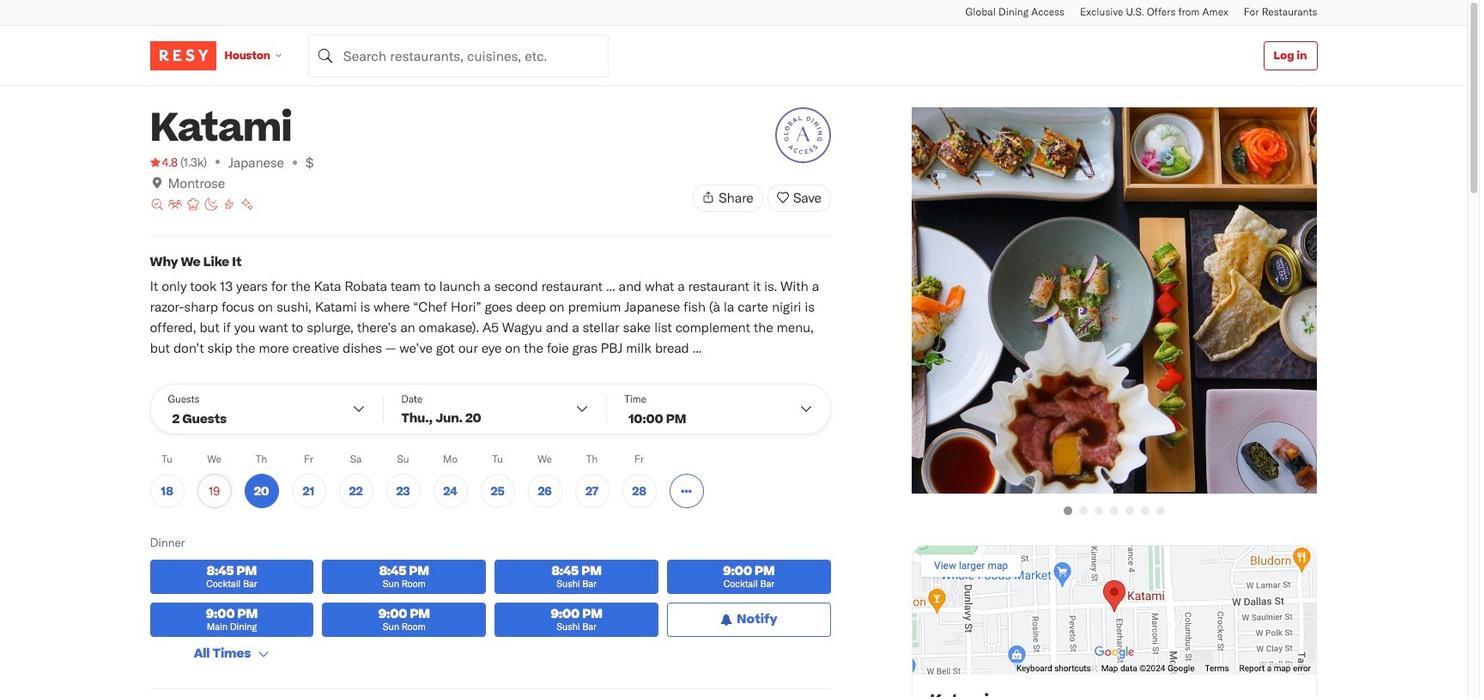 Task type: describe. For each thing, give the bounding box(es) containing it.
4.8 out of 5 stars image
[[150, 154, 178, 171]]

Search restaurants, cuisines, etc. text field
[[308, 34, 609, 77]]



Task type: locate. For each thing, give the bounding box(es) containing it.
None field
[[308, 34, 609, 77]]



Task type: vqa. For each thing, say whether or not it's contained in the screenshot.
5.0 out of 5 stars icon
no



